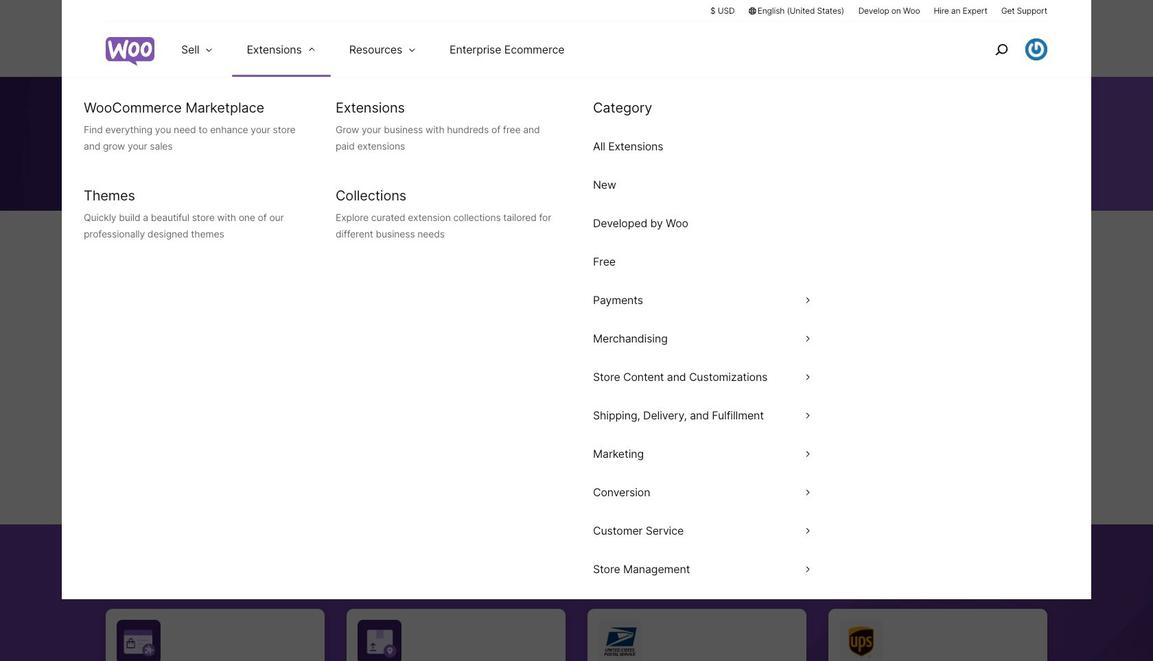 Task type: vqa. For each thing, say whether or not it's contained in the screenshot.
Open account menu image in the right of the page
yes



Task type: locate. For each thing, give the bounding box(es) containing it.
open account menu image
[[1026, 38, 1048, 60]]

search image
[[991, 38, 1013, 60]]



Task type: describe. For each thing, give the bounding box(es) containing it.
service navigation menu element
[[966, 27, 1048, 72]]



